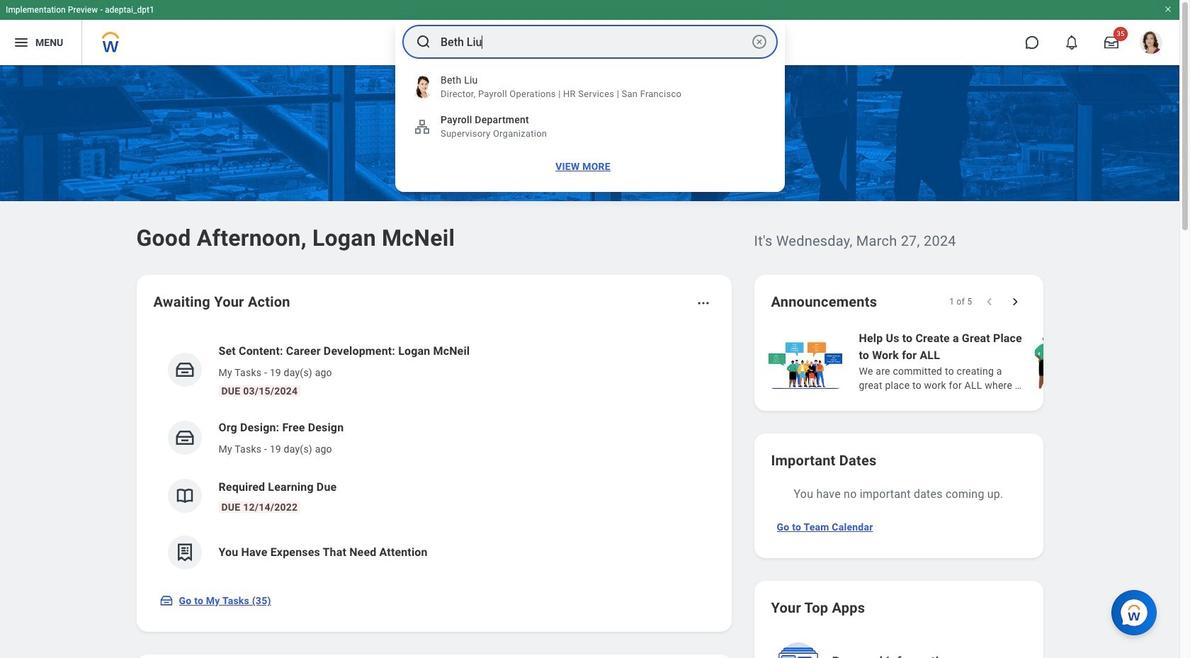 Task type: describe. For each thing, give the bounding box(es) containing it.
0 horizontal spatial inbox image
[[159, 594, 173, 608]]

justify image
[[13, 34, 30, 51]]

chevron right small image
[[1008, 295, 1022, 309]]

x circle image
[[751, 33, 768, 50]]

close environment banner image
[[1164, 5, 1173, 13]]

inbox image
[[174, 427, 195, 448]]

book open image
[[174, 485, 195, 507]]

notifications large image
[[1065, 35, 1079, 50]]

inbox large image
[[1105, 35, 1119, 50]]

dashboard expenses image
[[174, 542, 195, 563]]

Search Workday  search field
[[441, 26, 748, 57]]



Task type: vqa. For each thing, say whether or not it's contained in the screenshot.
second level from the top of the Feedback Received main content
no



Task type: locate. For each thing, give the bounding box(es) containing it.
1 horizontal spatial inbox image
[[174, 359, 195, 380]]

inbox image
[[174, 359, 195, 380], [159, 594, 173, 608]]

banner
[[0, 0, 1180, 65]]

status
[[950, 296, 972, 308]]

0 vertical spatial inbox image
[[174, 359, 195, 380]]

suggested results list box
[[395, 67, 785, 184]]

list
[[766, 329, 1190, 394], [153, 332, 715, 581]]

chevron left small image
[[982, 295, 997, 309]]

main content
[[0, 65, 1190, 658]]

0 horizontal spatial list
[[153, 332, 715, 581]]

profile logan mcneil image
[[1140, 31, 1163, 57]]

None search field
[[395, 21, 785, 192]]

search image
[[415, 33, 432, 50]]

1 vertical spatial inbox image
[[159, 594, 173, 608]]

1 horizontal spatial list
[[766, 329, 1190, 394]]

view team image
[[414, 118, 431, 135]]



